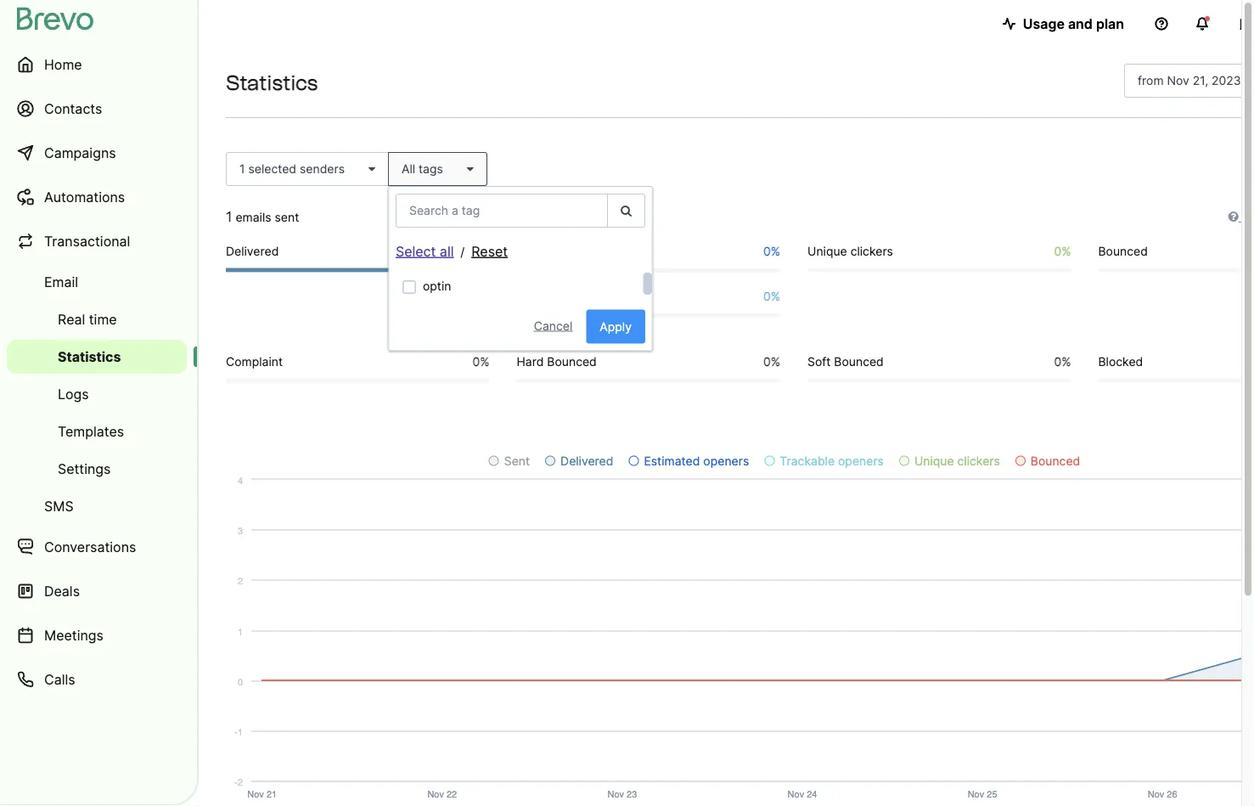 Task type: vqa. For each thing, say whether or not it's contained in the screenshot.
the delivered link
yes



Task type: describe. For each thing, give the bounding box(es) containing it.
all
[[402, 162, 415, 176]]

deals link
[[7, 571, 187, 612]]

sms
[[44, 498, 74, 514]]

usage
[[1023, 15, 1065, 32]]

% for unique clickers
[[1062, 244, 1071, 258]]

% for complaint
[[480, 354, 490, 369]]

soft
[[808, 354, 831, 369]]

trackable openers
[[780, 453, 884, 468]]

templates link
[[7, 414, 187, 448]]

1 emails sent
[[226, 208, 299, 225]]

ex
[[1239, 209, 1255, 224]]

openers for trackable openers
[[838, 453, 884, 468]]

select
[[396, 243, 436, 259]]

all tags button
[[388, 152, 487, 186]]

logs link
[[7, 377, 187, 411]]

reset
[[472, 243, 508, 259]]

1 vertical spatial clickers
[[958, 453, 1000, 468]]

transactional
[[44, 233, 130, 249]]

hard bounced
[[517, 354, 597, 369]]

1 selected senders
[[240, 162, 345, 176]]

all tags
[[402, 162, 443, 176]]

cancel link
[[520, 312, 586, 340]]

% for soft bounced
[[1062, 354, 1071, 369]]

bounced link
[[1016, 453, 1081, 468]]

0 for complaint
[[473, 354, 480, 369]]

0 % for hard bounced
[[763, 354, 781, 369]]

reset link
[[472, 243, 508, 259]]

real
[[58, 311, 85, 327]]

selected
[[248, 162, 296, 176]]

home link
[[7, 44, 187, 85]]

0 horizontal spatial unique
[[808, 244, 847, 258]]

0 for hard bounced
[[763, 354, 771, 369]]

statistics link
[[7, 340, 187, 374]]

100 %
[[460, 244, 490, 258]]

logs
[[58, 386, 89, 402]]

0 vertical spatial delivered
[[226, 244, 279, 258]]

/
[[461, 245, 465, 259]]

settings link
[[7, 452, 187, 486]]

campaigns
[[44, 144, 116, 161]]

sent link
[[489, 453, 530, 468]]

1 vertical spatial delivered
[[561, 453, 614, 468]]

trackable
[[780, 453, 835, 468]]

1 selected senders button
[[226, 152, 389, 186]]

% for delivered
[[480, 244, 490, 258]]



Task type: locate. For each thing, give the bounding box(es) containing it.
1 for 1 emails sent
[[226, 208, 232, 225]]

select all link
[[396, 243, 454, 259]]

contacts link
[[7, 88, 187, 129]]

and
[[1068, 15, 1093, 32]]

estimated
[[644, 453, 700, 468]]

soft bounced
[[808, 354, 884, 369]]

blocked
[[1099, 354, 1143, 369]]

usage and plan
[[1023, 15, 1125, 32]]

time
[[89, 311, 117, 327]]

0
[[763, 244, 771, 258], [1054, 244, 1062, 258], [763, 289, 771, 303], [473, 354, 480, 369], [763, 354, 771, 369], [1054, 354, 1062, 369]]

0 horizontal spatial delivered
[[226, 244, 279, 258]]

openers right trackable
[[838, 453, 884, 468]]

campaigns link
[[7, 133, 187, 173]]

0 vertical spatial clickers
[[851, 244, 893, 258]]

1 vertical spatial 1
[[226, 208, 232, 225]]

1 horizontal spatial unique
[[915, 453, 954, 468]]

0 horizontal spatial 1
[[226, 208, 232, 225]]

real time link
[[7, 302, 187, 336]]

0 horizontal spatial unique clickers
[[808, 244, 893, 258]]

apply
[[600, 319, 632, 334]]

automations
[[44, 189, 125, 205]]

0 %
[[763, 244, 781, 258], [1054, 244, 1071, 258], [763, 289, 781, 303], [473, 354, 490, 369], [763, 354, 781, 369], [1054, 354, 1071, 369]]

2 caret down image from the left
[[460, 163, 474, 175]]

0 % for complaint
[[473, 354, 490, 369]]

optin
[[423, 279, 451, 293]]

caret down image left all on the top left of the page
[[362, 163, 375, 175]]

plan
[[1096, 15, 1125, 32]]

usage and plan button
[[989, 7, 1138, 41]]

delivered link
[[545, 453, 614, 468]]

%
[[480, 244, 490, 258], [771, 244, 781, 258], [1062, 244, 1071, 258], [771, 289, 781, 303], [480, 354, 490, 369], [771, 354, 781, 369], [1062, 354, 1071, 369]]

transactional link
[[7, 221, 187, 262]]

templates
[[58, 423, 124, 440]]

automations link
[[7, 177, 187, 217]]

apply button
[[586, 310, 645, 344]]

1
[[240, 162, 245, 176], [226, 208, 232, 225]]

0 % for unique clickers
[[1054, 244, 1071, 258]]

1 horizontal spatial 1
[[240, 162, 245, 176]]

unique clickers link
[[899, 453, 1000, 468]]

caret down image inside all tags dropdown button
[[460, 163, 474, 175]]

tags
[[419, 162, 443, 176]]

2 openers from the left
[[838, 453, 884, 468]]

contacts
[[44, 100, 102, 117]]

delivered down emails
[[226, 244, 279, 258]]

delivered right "sent"
[[561, 453, 614, 468]]

0 vertical spatial 1
[[240, 162, 245, 176]]

bounced
[[1099, 244, 1148, 258], [547, 354, 597, 369], [834, 354, 884, 369], [1031, 453, 1081, 468]]

caret down image
[[362, 163, 375, 175], [460, 163, 474, 175]]

1 for 1 selected senders
[[240, 162, 245, 176]]

1 horizontal spatial statistics
[[226, 70, 318, 95]]

1 horizontal spatial delivered
[[561, 453, 614, 468]]

estimated openers link
[[629, 453, 749, 468]]

sent
[[275, 210, 299, 224]]

settings
[[58, 460, 111, 477]]

cancel
[[534, 318, 573, 333]]

real time
[[58, 311, 117, 327]]

1 horizontal spatial openers
[[838, 453, 884, 468]]

1 left selected
[[240, 162, 245, 176]]

unique clickers
[[808, 244, 893, 258], [915, 453, 1000, 468]]

email link
[[7, 265, 187, 299]]

1 vertical spatial unique clickers
[[915, 453, 1000, 468]]

openers
[[704, 453, 749, 468], [838, 453, 884, 468]]

openers right 'estimated'
[[704, 453, 749, 468]]

sms link
[[7, 489, 187, 523]]

1 openers from the left
[[704, 453, 749, 468]]

senders
[[300, 162, 345, 176]]

email
[[44, 273, 78, 290]]

complaint
[[226, 354, 283, 369]]

1 vertical spatial unique
[[915, 453, 954, 468]]

home
[[44, 56, 82, 73]]

caret down image right tags
[[460, 163, 474, 175]]

all
[[440, 243, 454, 259]]

0 horizontal spatial statistics
[[58, 348, 121, 365]]

1 horizontal spatial clickers
[[958, 453, 1000, 468]]

0 vertical spatial unique
[[808, 244, 847, 258]]

0 horizontal spatial openers
[[704, 453, 749, 468]]

sent
[[504, 453, 530, 468]]

caret down image inside 1 selected senders dropdown button
[[362, 163, 375, 175]]

hard
[[517, 354, 544, 369]]

conversations link
[[7, 527, 187, 567]]

1 horizontal spatial unique clickers
[[915, 453, 1000, 468]]

caret down image for 1 selected senders
[[362, 163, 375, 175]]

1 left emails
[[226, 208, 232, 225]]

ex link
[[1229, 206, 1255, 227]]

calls
[[44, 671, 75, 688]]

100
[[460, 244, 480, 258]]

0 for unique clickers
[[1054, 244, 1062, 258]]

emails
[[236, 210, 271, 224]]

delivered
[[226, 244, 279, 258], [561, 453, 614, 468]]

deals
[[44, 583, 80, 599]]

None text field
[[1125, 64, 1255, 98]]

trackable openers link
[[765, 453, 884, 468]]

% for hard bounced
[[771, 354, 781, 369]]

select all / reset
[[396, 243, 508, 259]]

0 vertical spatial unique clickers
[[808, 244, 893, 258]]

unique
[[808, 244, 847, 258], [915, 453, 954, 468]]

0 horizontal spatial caret down image
[[362, 163, 375, 175]]

estimated openers
[[644, 453, 749, 468]]

calls link
[[7, 659, 187, 700]]

1 inside dropdown button
[[240, 162, 245, 176]]

openers for estimated openers
[[704, 453, 749, 468]]

0 % for soft bounced
[[1054, 354, 1071, 369]]

0 for soft bounced
[[1054, 354, 1062, 369]]

meetings link
[[7, 615, 187, 656]]

1 caret down image from the left
[[362, 163, 375, 175]]

0 vertical spatial statistics
[[226, 70, 318, 95]]

meetings
[[44, 627, 104, 643]]

statistics
[[226, 70, 318, 95], [58, 348, 121, 365]]

caret down image for all tags
[[460, 163, 474, 175]]

Search a tag text field
[[396, 194, 608, 228]]

clickers
[[851, 244, 893, 258], [958, 453, 1000, 468]]

1 vertical spatial statistics
[[58, 348, 121, 365]]

conversations
[[44, 539, 136, 555]]

0 horizontal spatial clickers
[[851, 244, 893, 258]]

1 horizontal spatial caret down image
[[460, 163, 474, 175]]



